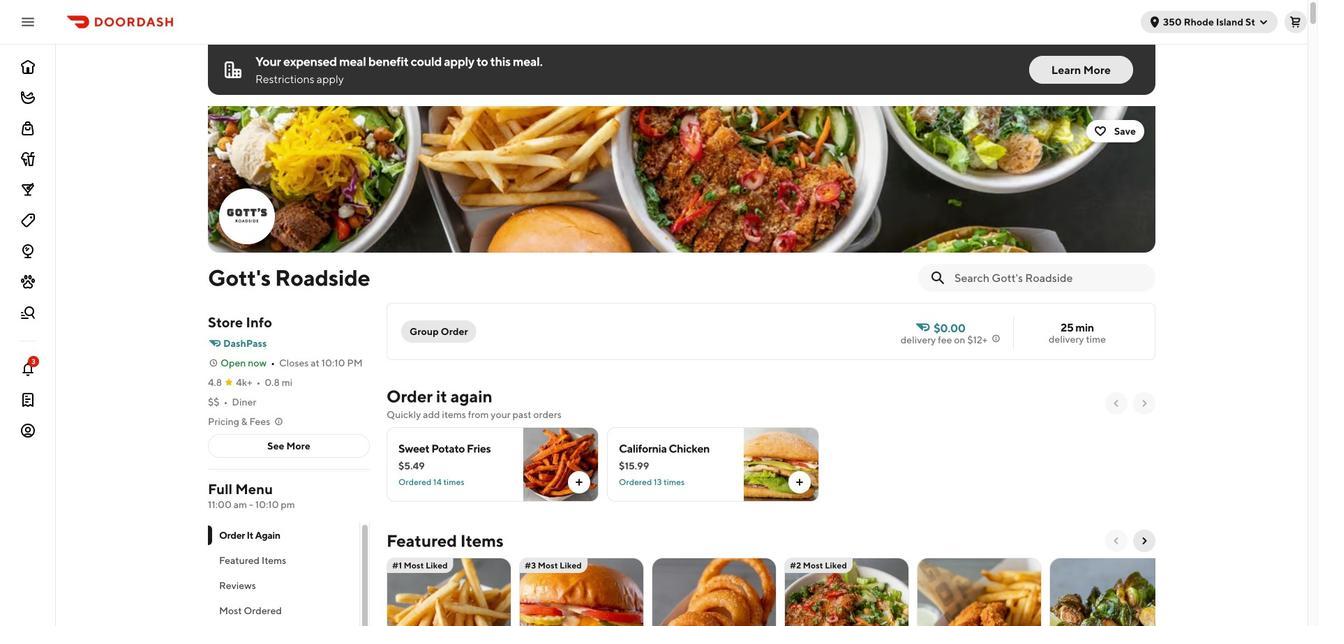 Task type: vqa. For each thing, say whether or not it's contained in the screenshot.
'Item Search' 'search box' on the top right of page
yes



Task type: locate. For each thing, give the bounding box(es) containing it.
1 vertical spatial heading
[[387, 530, 504, 552]]

heading
[[387, 385, 493, 408], [387, 530, 504, 552]]

fried brussels sprouts image
[[1050, 558, 1174, 626]]

previous button of carousel image
[[1111, 398, 1122, 409]]

vietnamese chicken salad image
[[785, 558, 909, 626]]

Item Search search field
[[955, 270, 1145, 285]]

previous button of carousel image
[[1111, 535, 1122, 547]]

0 vertical spatial heading
[[387, 385, 493, 408]]

1 heading from the top
[[387, 385, 493, 408]]

gott's roadside image
[[208, 106, 1156, 253], [221, 190, 274, 243]]

next button of carousel image
[[1139, 398, 1150, 409]]

chicken tenders image
[[918, 558, 1041, 626]]



Task type: describe. For each thing, give the bounding box(es) containing it.
next button of carousel image
[[1139, 535, 1150, 547]]

add item to cart image
[[574, 477, 585, 488]]

add item to cart image
[[794, 477, 805, 488]]

0 items, open order cart image
[[1291, 16, 1302, 28]]

onion rings image
[[653, 558, 776, 626]]

open menu image
[[20, 14, 36, 30]]

fries image
[[387, 558, 511, 626]]

2 heading from the top
[[387, 530, 504, 552]]

cheeseburger image
[[520, 558, 644, 626]]



